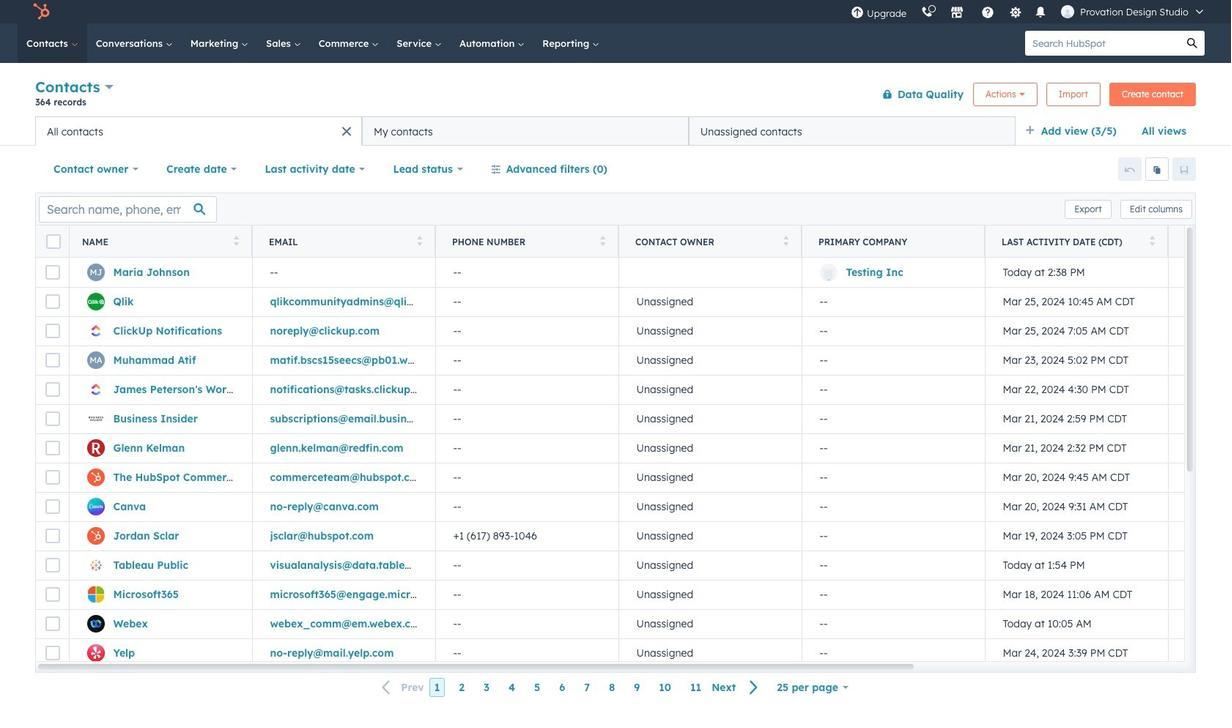 Task type: locate. For each thing, give the bounding box(es) containing it.
banner
[[35, 75, 1196, 117]]

Search HubSpot search field
[[1025, 31, 1180, 56]]

5 press to sort. element from the left
[[1149, 236, 1155, 248]]

4 press to sort. image from the left
[[1149, 236, 1155, 246]]

marketplaces image
[[951, 7, 964, 20]]

james peterson image
[[1061, 5, 1074, 18]]

press to sort. image
[[233, 236, 239, 246], [417, 236, 422, 246], [783, 236, 788, 246], [1149, 236, 1155, 246]]

pagination navigation
[[373, 678, 767, 698]]

4 press to sort. element from the left
[[783, 236, 788, 248]]

press to sort. element
[[233, 236, 239, 248], [417, 236, 422, 248], [600, 236, 605, 248], [783, 236, 788, 248], [1149, 236, 1155, 248]]

menu
[[844, 0, 1214, 23]]

3 press to sort. element from the left
[[600, 236, 605, 248]]

column header
[[802, 226, 986, 258]]

2 press to sort. image from the left
[[417, 236, 422, 246]]

3 press to sort. image from the left
[[783, 236, 788, 246]]

2 press to sort. element from the left
[[417, 236, 422, 248]]



Task type: describe. For each thing, give the bounding box(es) containing it.
1 press to sort. image from the left
[[233, 236, 239, 246]]

Search name, phone, email addresses, or company search field
[[39, 196, 217, 222]]

1 press to sort. element from the left
[[233, 236, 239, 248]]

press to sort. image
[[600, 236, 605, 246]]



Task type: vqa. For each thing, say whether or not it's contained in the screenshot.
Sales
no



